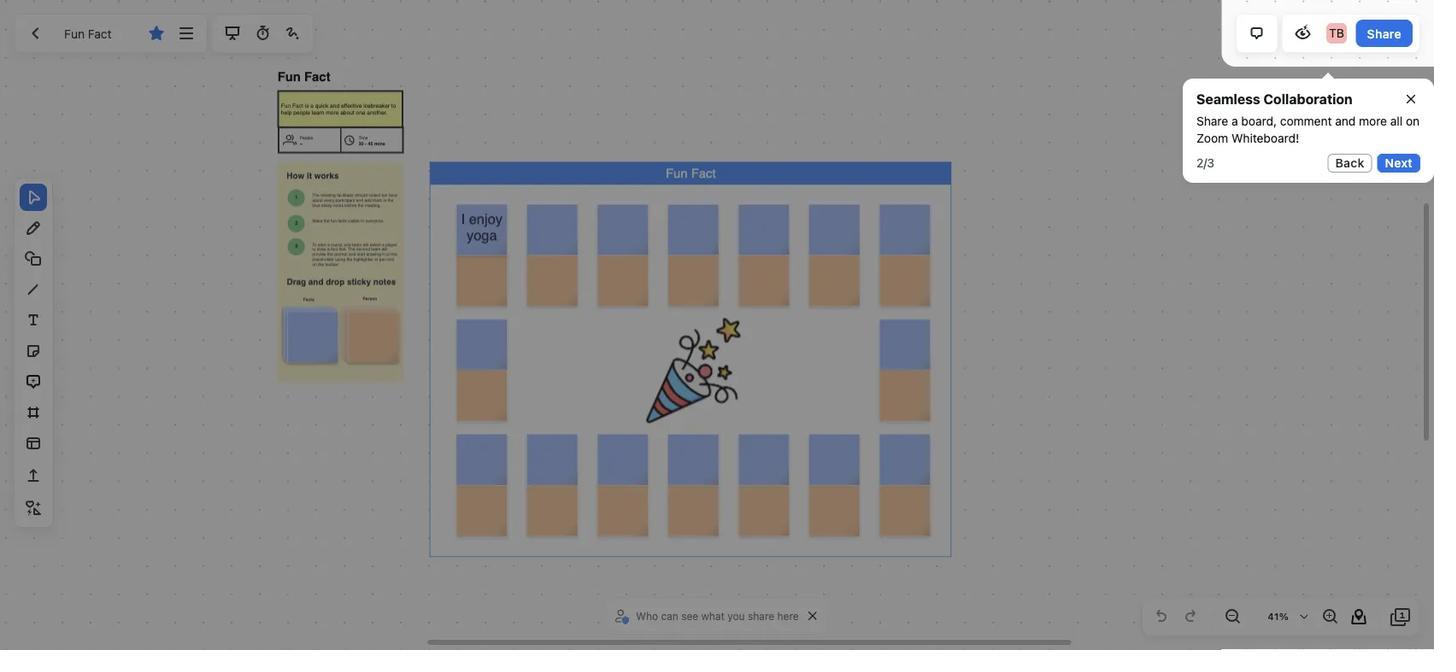 Task type: describe. For each thing, give the bounding box(es) containing it.
2 / 3
[[1197, 156, 1215, 170]]

a
[[1232, 114, 1238, 128]]

/
[[1204, 156, 1207, 170]]

dashboard image
[[25, 23, 45, 44]]

%
[[1279, 612, 1289, 623]]

tb button
[[1323, 20, 1350, 47]]

laser image
[[282, 23, 303, 44]]

3
[[1207, 156, 1215, 170]]

2
[[1197, 156, 1204, 170]]

present image
[[222, 23, 243, 44]]

41 %
[[1268, 612, 1289, 623]]

back button
[[1328, 154, 1372, 173]]

pages image
[[1391, 607, 1411, 627]]

all eyes on me image
[[1293, 23, 1313, 44]]

more options image
[[176, 23, 197, 44]]

see
[[681, 610, 698, 622]]

zoom out image
[[1222, 607, 1243, 627]]

all
[[1390, 114, 1403, 128]]

seamless collaboration element
[[1197, 89, 1353, 109]]

what
[[701, 610, 725, 622]]

share a board, comment and more all on zoom whiteboard! element
[[1197, 113, 1421, 147]]

seamless collaboration
[[1197, 91, 1353, 107]]

share for share a board, comment and more all on zoom whiteboard!
[[1197, 114, 1228, 128]]

more
[[1359, 114, 1387, 128]]

on
[[1406, 114, 1420, 128]]

and
[[1335, 114, 1356, 128]]

seamless collaboration tooltip
[[1183, 67, 1434, 183]]

share button
[[1356, 20, 1413, 47]]

can
[[661, 610, 678, 622]]

upload image
[[23, 466, 44, 486]]

whiteboard!
[[1232, 131, 1299, 145]]

seamless
[[1197, 91, 1260, 107]]

share a board, comment and more all on zoom whiteboard!
[[1197, 114, 1420, 145]]

timer image
[[252, 23, 273, 44]]



Task type: locate. For each thing, give the bounding box(es) containing it.
share inside button
[[1367, 26, 1402, 40]]

share
[[1367, 26, 1402, 40], [1197, 114, 1228, 128]]

next
[[1385, 156, 1413, 170]]

who
[[636, 610, 658, 622]]

who can see what you share here button
[[612, 603, 803, 629]]

share for share
[[1367, 26, 1402, 40]]

tb
[[1329, 26, 1344, 40]]

templates image
[[23, 433, 44, 454]]

1 vertical spatial share
[[1197, 114, 1228, 128]]

here
[[777, 610, 799, 622]]

comment
[[1280, 114, 1332, 128]]

comment panel image
[[1247, 23, 1267, 44]]

share up zoom
[[1197, 114, 1228, 128]]

unstar this whiteboard image
[[146, 23, 167, 44]]

collaboration
[[1264, 91, 1353, 107]]

who can see what you share here
[[636, 610, 799, 622]]

share
[[748, 610, 775, 622]]

41
[[1268, 612, 1279, 623]]

next button
[[1378, 154, 1421, 173]]

board,
[[1241, 114, 1277, 128]]

zoom
[[1197, 131, 1228, 145]]

1 horizontal spatial share
[[1367, 26, 1402, 40]]

more tools image
[[23, 498, 44, 519]]

back
[[1335, 156, 1365, 170]]

you
[[728, 610, 745, 622]]

0 horizontal spatial share
[[1197, 114, 1228, 128]]

0 vertical spatial share
[[1367, 26, 1402, 40]]

zoom in image
[[1320, 607, 1340, 627]]

Document name text field
[[51, 20, 140, 47]]

share inside 'share a board, comment and more all on zoom whiteboard!'
[[1197, 114, 1228, 128]]

share right tb button
[[1367, 26, 1402, 40]]



Task type: vqa. For each thing, say whether or not it's contained in the screenshot.
you
yes



